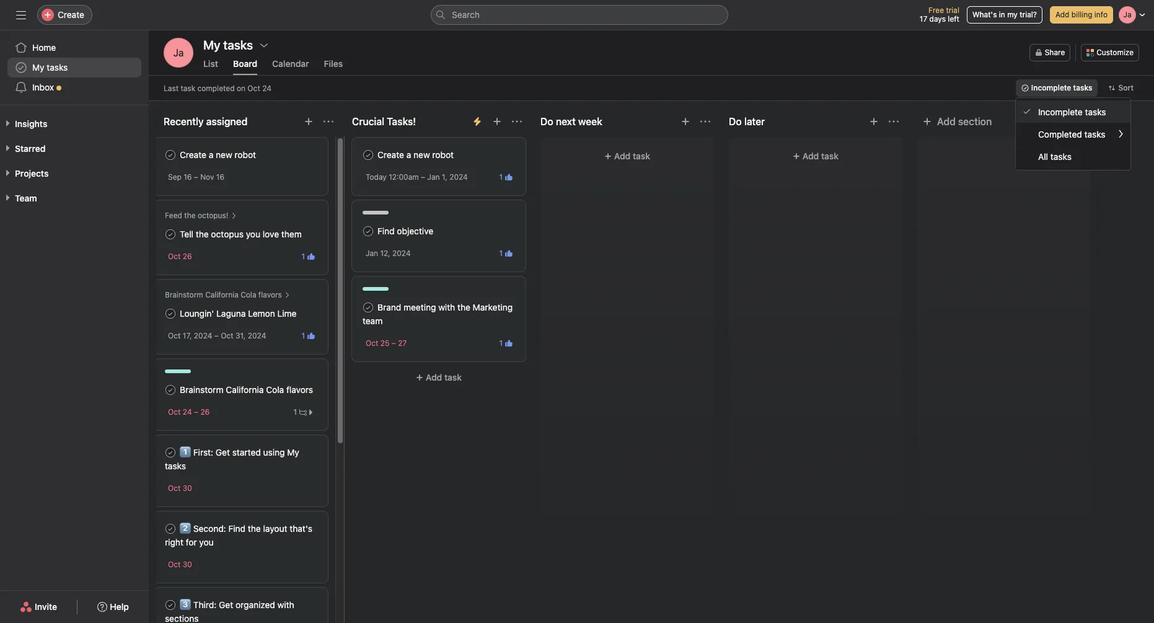 Task type: describe. For each thing, give the bounding box(es) containing it.
add task image for do next week
[[681, 117, 691, 126]]

home
[[32, 42, 56, 53]]

tasks inside the global "element"
[[47, 62, 68, 73]]

1️⃣ first: get started using my tasks
[[165, 447, 299, 471]]

oct left 17,
[[168, 331, 181, 340]]

find inside 2️⃣ second: find the layout that's right for you
[[228, 523, 246, 534]]

1 button for tell the octopus you love them
[[299, 250, 317, 263]]

my inside 1️⃣ first: get started using my tasks
[[287, 447, 299, 458]]

today
[[366, 172, 387, 182]]

customize button
[[1081, 44, 1140, 61]]

completed image for 1️⃣ first: get started using my tasks
[[163, 445, 178, 460]]

sep
[[168, 172, 182, 182]]

search button
[[431, 5, 729, 25]]

0 vertical spatial 26
[[183, 252, 192, 261]]

loungin' laguna lemon lime
[[180, 308, 297, 319]]

completed image left tell
[[163, 227, 178, 242]]

feed
[[165, 211, 182, 220]]

my tasks link
[[7, 58, 141, 78]]

inbox
[[32, 82, 54, 92]]

1 16 from the left
[[184, 172, 192, 182]]

last task completed on oct 24
[[164, 83, 272, 93]]

more section actions image for recently assigned
[[324, 117, 334, 126]]

3️⃣ third: get organized with sections
[[165, 600, 294, 623]]

completed checkbox for recently assigned
[[163, 306, 178, 321]]

0 horizontal spatial add task
[[426, 372, 462, 383]]

completed image for loungin' laguna lemon lime
[[163, 306, 178, 321]]

incomplete inside "dropdown button"
[[1032, 83, 1072, 92]]

oct 26
[[168, 252, 192, 261]]

show options image
[[259, 40, 269, 50]]

sections
[[165, 613, 199, 623]]

all tasks
[[1039, 151, 1072, 162]]

search
[[452, 9, 480, 20]]

add inside button
[[937, 116, 956, 127]]

nov
[[200, 172, 214, 182]]

oct left "25" on the bottom left
[[366, 339, 378, 348]]

add inside button
[[1056, 10, 1070, 19]]

add task for do next week
[[614, 151, 650, 161]]

2️⃣ second: find the layout that's right for you
[[165, 523, 312, 547]]

last
[[164, 83, 179, 93]]

completed image for brainstorm california cola flavors
[[163, 383, 178, 397]]

insights
[[15, 118, 47, 129]]

– for today 12:00am – jan 1, 2024
[[421, 172, 425, 182]]

1 vertical spatial incomplete tasks
[[1039, 106, 1106, 117]]

tasks up completed tasks link
[[1085, 106, 1106, 117]]

– for sep 16 – nov 16
[[194, 172, 198, 182]]

home link
[[7, 38, 141, 58]]

0 horizontal spatial flavors
[[258, 290, 282, 299]]

completed checkbox left 3️⃣
[[163, 598, 178, 613]]

0 vertical spatial brainstorm california cola flavors
[[165, 290, 282, 299]]

invite
[[35, 601, 57, 612]]

completed checkbox up right
[[163, 521, 178, 536]]

list link
[[203, 58, 218, 75]]

the inside 2️⃣ second: find the layout that's right for you
[[248, 523, 261, 534]]

completed checkbox up oct 24 – 26
[[163, 383, 178, 397]]

create for recently assigned
[[180, 149, 206, 160]]

oct 30 for tasks
[[168, 484, 192, 493]]

info
[[1095, 10, 1108, 19]]

completed
[[197, 83, 235, 93]]

oct down tell
[[168, 252, 181, 261]]

1 vertical spatial incomplete
[[1039, 106, 1083, 117]]

1 horizontal spatial cola
[[266, 384, 284, 395]]

17
[[920, 14, 928, 24]]

– left 31,
[[214, 331, 219, 340]]

completed image up sep
[[163, 148, 178, 162]]

get for organized
[[219, 600, 233, 610]]

create a new robot for crucial tasks!
[[378, 149, 454, 160]]

1 horizontal spatial 26
[[200, 407, 210, 417]]

jan 12, 2024
[[366, 249, 411, 258]]

for
[[186, 537, 197, 547]]

create for crucial tasks!
[[378, 149, 404, 160]]

completed checkbox up today
[[361, 148, 376, 162]]

ja button
[[164, 38, 193, 68]]

invite button
[[12, 596, 65, 618]]

meeting
[[404, 302, 436, 312]]

octopus!
[[198, 211, 229, 220]]

what's in my trial?
[[973, 10, 1037, 19]]

all
[[1039, 151, 1048, 162]]

section
[[958, 116, 992, 127]]

completed
[[1039, 129, 1082, 139]]

1 vertical spatial california
[[226, 384, 264, 395]]

help
[[110, 601, 129, 612]]

team button
[[0, 192, 37, 205]]

share
[[1045, 48, 1065, 57]]

marketing
[[473, 302, 513, 312]]

add section
[[937, 116, 992, 127]]

oct left 31,
[[221, 331, 234, 340]]

today 12:00am – jan 1, 2024
[[366, 172, 468, 182]]

oct down 1️⃣
[[168, 484, 181, 493]]

completed image up the jan 12, 2024 button
[[361, 224, 376, 239]]

lemon
[[248, 308, 275, 319]]

board
[[233, 58, 257, 69]]

1,
[[442, 172, 448, 182]]

tasks inside "dropdown button"
[[1074, 83, 1093, 92]]

ja
[[173, 47, 184, 58]]

tell the octopus you love them
[[180, 229, 302, 239]]

find objective
[[378, 226, 434, 236]]

share button
[[1030, 44, 1071, 61]]

completed image up today
[[361, 148, 376, 162]]

the right feed
[[184, 211, 196, 220]]

completed checkbox for crucial tasks!
[[361, 300, 376, 315]]

completed checkbox left tell
[[163, 227, 178, 242]]

help button
[[89, 596, 137, 618]]

0 horizontal spatial jan
[[366, 249, 378, 258]]

octopus
[[211, 229, 244, 239]]

projects
[[15, 168, 49, 179]]

feed the octopus!
[[165, 211, 229, 220]]

do later
[[729, 116, 765, 127]]

more section actions image
[[701, 117, 711, 126]]

0 vertical spatial brainstorm
[[165, 290, 203, 299]]

30 for tasks
[[183, 484, 192, 493]]

my
[[1008, 10, 1018, 19]]

3️⃣
[[180, 600, 191, 610]]

30 for right
[[183, 560, 192, 569]]

with inside 3️⃣ third: get organized with sections
[[278, 600, 294, 610]]

what's
[[973, 10, 997, 19]]

customize
[[1097, 48, 1134, 57]]

brand meeting with the marketing team
[[363, 302, 513, 326]]

the right tell
[[196, 229, 209, 239]]

hide sidebar image
[[16, 10, 26, 20]]

2 more section actions image from the left
[[512, 117, 522, 126]]

sort
[[1119, 83, 1134, 92]]

oct right on
[[248, 83, 260, 93]]

a for crucial tasks!
[[407, 149, 411, 160]]

add task image for do later
[[869, 117, 879, 126]]

oct 25 – 27
[[366, 339, 407, 348]]

days
[[930, 14, 946, 24]]

using
[[263, 447, 285, 458]]

lime
[[277, 308, 297, 319]]

add billing info button
[[1050, 6, 1114, 24]]

completed image up right
[[163, 521, 178, 536]]

do next week
[[541, 116, 603, 127]]

free
[[929, 6, 944, 15]]

the inside brand meeting with the marketing team
[[458, 302, 471, 312]]

create inside popup button
[[58, 9, 84, 20]]



Task type: vqa. For each thing, say whether or not it's contained in the screenshot.
rightmost Drinks
no



Task type: locate. For each thing, give the bounding box(es) containing it.
1 vertical spatial you
[[199, 537, 214, 547]]

1 horizontal spatial with
[[438, 302, 455, 312]]

tasks inside 1️⃣ first: get started using my tasks
[[165, 461, 186, 471]]

2024 right 17,
[[194, 331, 212, 340]]

completed image left 'loungin''
[[163, 306, 178, 321]]

incomplete tasks inside "dropdown button"
[[1032, 83, 1093, 92]]

new up sep 16 – nov 16
[[216, 149, 232, 160]]

–
[[194, 172, 198, 182], [421, 172, 425, 182], [214, 331, 219, 340], [392, 339, 396, 348], [194, 407, 198, 417]]

tasks down 1️⃣
[[165, 461, 186, 471]]

1 oct 30 from the top
[[168, 484, 192, 493]]

tasks right all
[[1051, 151, 1072, 162]]

a up nov
[[209, 149, 213, 160]]

26 down tell
[[183, 252, 192, 261]]

add billing info
[[1056, 10, 1108, 19]]

0 horizontal spatial create a new robot
[[180, 149, 256, 160]]

1 a from the left
[[209, 149, 213, 160]]

oct 24 – 26
[[168, 407, 210, 417]]

0 vertical spatial find
[[378, 226, 395, 236]]

0 horizontal spatial 26
[[183, 252, 192, 261]]

1 horizontal spatial you
[[246, 229, 260, 239]]

with right meeting
[[438, 302, 455, 312]]

oct 30 button
[[168, 484, 192, 493], [168, 560, 192, 569]]

a for recently assigned
[[209, 149, 213, 160]]

2 horizontal spatial create
[[378, 149, 404, 160]]

my right using at the left bottom of page
[[287, 447, 299, 458]]

2 add task image from the left
[[681, 117, 691, 126]]

you left love
[[246, 229, 260, 239]]

add task image for recently assigned
[[304, 117, 314, 126]]

0 vertical spatial 24
[[262, 83, 272, 93]]

you down second:
[[199, 537, 214, 547]]

1 horizontal spatial more section actions image
[[512, 117, 522, 126]]

trial?
[[1020, 10, 1037, 19]]

started
[[232, 447, 261, 458]]

0 vertical spatial oct 30 button
[[168, 484, 192, 493]]

1 vertical spatial with
[[278, 600, 294, 610]]

30 down 1️⃣
[[183, 484, 192, 493]]

team
[[363, 316, 383, 326]]

1 robot from the left
[[235, 149, 256, 160]]

12:00am
[[389, 172, 419, 182]]

objective
[[397, 226, 434, 236]]

completed image left 3️⃣
[[163, 598, 178, 613]]

tasks down incomplete tasks link at the top right of the page
[[1085, 129, 1106, 139]]

tasks up incomplete tasks link at the top right of the page
[[1074, 83, 1093, 92]]

search list box
[[431, 5, 729, 25]]

my tasks
[[32, 62, 68, 73]]

oct down right
[[168, 560, 181, 569]]

get right the third:
[[219, 600, 233, 610]]

organized
[[236, 600, 275, 610]]

a
[[209, 149, 213, 160], [407, 149, 411, 160]]

robot up 1, on the top left of the page
[[432, 149, 454, 160]]

0 vertical spatial 30
[[183, 484, 192, 493]]

incomplete tasks up incomplete tasks link at the top right of the page
[[1032, 83, 1093, 92]]

0 vertical spatial incomplete
[[1032, 83, 1072, 92]]

0 vertical spatial incomplete tasks
[[1032, 83, 1093, 92]]

0 vertical spatial flavors
[[258, 290, 282, 299]]

1 vertical spatial get
[[219, 600, 233, 610]]

– for oct 25 – 27
[[392, 339, 396, 348]]

on
[[237, 83, 246, 93]]

0 horizontal spatial with
[[278, 600, 294, 610]]

16 right sep
[[184, 172, 192, 182]]

1 for find objective
[[499, 248, 503, 258]]

new for crucial tasks!
[[414, 149, 430, 160]]

completed tasks link
[[1016, 123, 1131, 145]]

1 horizontal spatial my
[[287, 447, 299, 458]]

completed checkbox left 1️⃣
[[163, 445, 178, 460]]

2 a from the left
[[407, 149, 411, 160]]

– up "first:"
[[194, 407, 198, 417]]

2 oct 30 button from the top
[[168, 560, 192, 569]]

with right organized
[[278, 600, 294, 610]]

1 horizontal spatial robot
[[432, 149, 454, 160]]

with inside brand meeting with the marketing team
[[438, 302, 455, 312]]

1 for brand meeting with the marketing team
[[499, 338, 503, 348]]

2 30 from the top
[[183, 560, 192, 569]]

1 add task image from the left
[[304, 117, 314, 126]]

2024 right 12,
[[392, 249, 411, 258]]

incomplete tasks
[[1032, 83, 1093, 92], [1039, 106, 1106, 117]]

0 horizontal spatial add task button
[[352, 366, 526, 389]]

create up 12:00am
[[378, 149, 404, 160]]

16 right nov
[[216, 172, 224, 182]]

1 vertical spatial 26
[[200, 407, 210, 417]]

oct 30 button for right
[[168, 560, 192, 569]]

1 horizontal spatial add task
[[614, 151, 650, 161]]

the left marketing
[[458, 302, 471, 312]]

0 vertical spatial with
[[438, 302, 455, 312]]

3 more section actions image from the left
[[889, 117, 899, 126]]

robot
[[235, 149, 256, 160], [432, 149, 454, 160]]

1 vertical spatial jan
[[366, 249, 378, 258]]

jan left 12,
[[366, 249, 378, 258]]

1 vertical spatial oct 30
[[168, 560, 192, 569]]

oct up 1️⃣
[[168, 407, 181, 417]]

1 for loungin' laguna lemon lime
[[302, 331, 305, 340]]

0 vertical spatial jan
[[427, 172, 440, 182]]

completed checkbox left 'loungin''
[[163, 306, 178, 321]]

add task for do later
[[803, 151, 839, 161]]

brainstorm up 'loungin''
[[165, 290, 203, 299]]

oct 26 button
[[168, 252, 192, 261]]

completed image
[[163, 148, 178, 162], [361, 148, 376, 162], [361, 224, 376, 239], [163, 227, 178, 242], [163, 521, 178, 536], [163, 598, 178, 613]]

completed checkbox up team
[[361, 300, 376, 315]]

2️⃣
[[180, 523, 191, 534]]

brand
[[378, 302, 401, 312]]

list
[[203, 58, 218, 69]]

find right second:
[[228, 523, 246, 534]]

oct 30 button down 1️⃣
[[168, 484, 192, 493]]

0 horizontal spatial my
[[32, 62, 44, 73]]

completed image up team
[[361, 300, 376, 315]]

1 30 from the top
[[183, 484, 192, 493]]

incomplete
[[1032, 83, 1072, 92], [1039, 106, 1083, 117]]

get for started
[[216, 447, 230, 458]]

second:
[[193, 523, 226, 534]]

Completed checkbox
[[361, 300, 376, 315], [163, 306, 178, 321], [163, 521, 178, 536]]

add task button for do later
[[737, 145, 895, 167]]

create a new robot for recently assigned
[[180, 149, 256, 160]]

0 horizontal spatial a
[[209, 149, 213, 160]]

1 for tell the octopus you love them
[[302, 251, 305, 261]]

2024 right 31,
[[248, 331, 266, 340]]

0 horizontal spatial new
[[216, 149, 232, 160]]

tasks down home
[[47, 62, 68, 73]]

incomplete up incomplete tasks link at the top right of the page
[[1032, 83, 1072, 92]]

global element
[[0, 30, 149, 105]]

incomplete tasks up completed tasks on the top of the page
[[1039, 106, 1106, 117]]

oct 30 for right
[[168, 560, 192, 569]]

completed checkbox up sep
[[163, 148, 178, 162]]

0 horizontal spatial create
[[58, 9, 84, 20]]

tell
[[180, 229, 193, 239]]

– right 12:00am
[[421, 172, 425, 182]]

incomplete up the completed
[[1039, 106, 1083, 117]]

robot for crucial tasks!
[[432, 149, 454, 160]]

2 new from the left
[[414, 149, 430, 160]]

30 down for
[[183, 560, 192, 569]]

– left 27
[[392, 339, 396, 348]]

inbox link
[[7, 78, 141, 97]]

1 vertical spatial oct 30 button
[[168, 560, 192, 569]]

more section actions image for do later
[[889, 117, 899, 126]]

1 create a new robot from the left
[[180, 149, 256, 160]]

1 horizontal spatial create a new robot
[[378, 149, 454, 160]]

cola
[[241, 290, 256, 299], [266, 384, 284, 395]]

next week
[[556, 116, 603, 127]]

add task button for do next week
[[548, 145, 707, 167]]

crucial tasks!
[[352, 116, 416, 127]]

jan left 1, on the top left of the page
[[427, 172, 440, 182]]

oct 30 down 1️⃣
[[168, 484, 192, 493]]

my tasks
[[203, 38, 253, 52]]

tasks
[[47, 62, 68, 73], [1074, 83, 1093, 92], [1085, 106, 1106, 117], [1085, 129, 1106, 139], [1051, 151, 1072, 162], [165, 461, 186, 471]]

create up sep 16 – nov 16
[[180, 149, 206, 160]]

1 horizontal spatial a
[[407, 149, 411, 160]]

1 horizontal spatial jan
[[427, 172, 440, 182]]

1 horizontal spatial add task button
[[548, 145, 707, 167]]

completed image left 1️⃣
[[163, 445, 178, 460]]

1 horizontal spatial find
[[378, 226, 395, 236]]

the left the layout
[[248, 523, 261, 534]]

get inside 3️⃣ third: get organized with sections
[[219, 600, 233, 610]]

third:
[[193, 600, 217, 610]]

robot down recently assigned
[[235, 149, 256, 160]]

0 vertical spatial cola
[[241, 290, 256, 299]]

0 horizontal spatial add task image
[[304, 117, 314, 126]]

add task button
[[548, 145, 707, 167], [737, 145, 895, 167], [352, 366, 526, 389]]

0 horizontal spatial 24
[[183, 407, 192, 417]]

1 vertical spatial 30
[[183, 560, 192, 569]]

1 button for loungin' laguna lemon lime
[[299, 330, 317, 342]]

2 robot from the left
[[432, 149, 454, 160]]

new up today 12:00am – jan 1, 2024
[[414, 149, 430, 160]]

1 vertical spatial cola
[[266, 384, 284, 395]]

2 horizontal spatial add task
[[803, 151, 839, 161]]

incomplete tasks link
[[1016, 100, 1131, 123]]

team
[[15, 193, 37, 203]]

with
[[438, 302, 455, 312], [278, 600, 294, 610]]

oct 30 button down right
[[168, 560, 192, 569]]

31,
[[236, 331, 246, 340]]

new
[[216, 149, 232, 160], [414, 149, 430, 160]]

insights button
[[0, 118, 47, 130]]

1 vertical spatial 24
[[183, 407, 192, 417]]

oct 30 button for tasks
[[168, 484, 192, 493]]

1 vertical spatial brainstorm california cola flavors
[[180, 384, 313, 395]]

oct 30 down right
[[168, 560, 192, 569]]

in
[[999, 10, 1006, 19]]

0 horizontal spatial more section actions image
[[324, 117, 334, 126]]

3 add task image from the left
[[869, 117, 879, 126]]

0 horizontal spatial cola
[[241, 290, 256, 299]]

2 16 from the left
[[216, 172, 224, 182]]

24 up 1️⃣
[[183, 407, 192, 417]]

recently assigned
[[164, 116, 248, 127]]

30
[[183, 484, 192, 493], [183, 560, 192, 569]]

26
[[183, 252, 192, 261], [200, 407, 210, 417]]

get inside 1️⃣ first: get started using my tasks
[[216, 447, 230, 458]]

oct
[[248, 83, 260, 93], [168, 252, 181, 261], [168, 331, 181, 340], [221, 331, 234, 340], [366, 339, 378, 348], [168, 407, 181, 417], [168, 484, 181, 493], [168, 560, 181, 569]]

– left nov
[[194, 172, 198, 182]]

create a new robot
[[180, 149, 256, 160], [378, 149, 454, 160]]

all tasks link
[[1016, 145, 1131, 167]]

Completed checkbox
[[163, 148, 178, 162], [361, 148, 376, 162], [361, 224, 376, 239], [163, 227, 178, 242], [163, 383, 178, 397], [163, 445, 178, 460], [163, 598, 178, 613]]

files
[[324, 58, 343, 69]]

calendar link
[[272, 58, 309, 75]]

1 button for brainstorm california cola flavors
[[290, 406, 317, 418]]

brainstorm california cola flavors down 31,
[[180, 384, 313, 395]]

1 horizontal spatial 16
[[216, 172, 224, 182]]

add task image
[[492, 117, 502, 126]]

oct 17, 2024 – oct 31, 2024
[[168, 331, 266, 340]]

– for oct 24 – 26
[[194, 407, 198, 417]]

1 vertical spatial my
[[287, 447, 299, 458]]

12,
[[380, 249, 390, 258]]

what's in my trial? button
[[967, 6, 1043, 24]]

0 horizontal spatial find
[[228, 523, 246, 534]]

24
[[262, 83, 272, 93], [183, 407, 192, 417]]

that's
[[290, 523, 312, 534]]

california down 31,
[[226, 384, 264, 395]]

0 vertical spatial california
[[205, 290, 239, 299]]

get right "first:"
[[216, 447, 230, 458]]

create up home link
[[58, 9, 84, 20]]

brainstorm california cola flavors
[[165, 290, 282, 299], [180, 384, 313, 395]]

create a new robot up nov
[[180, 149, 256, 160]]

brainstorm california cola flavors up laguna
[[165, 290, 282, 299]]

starred
[[15, 143, 46, 154]]

new for recently assigned
[[216, 149, 232, 160]]

16
[[184, 172, 192, 182], [216, 172, 224, 182]]

1 horizontal spatial 24
[[262, 83, 272, 93]]

completed image
[[361, 300, 376, 315], [163, 306, 178, 321], [163, 383, 178, 397], [163, 445, 178, 460]]

left
[[948, 14, 960, 24]]

california
[[205, 290, 239, 299], [226, 384, 264, 395]]

1 vertical spatial brainstorm
[[180, 384, 224, 395]]

rules for crucial tasks! image
[[472, 117, 482, 126]]

2 horizontal spatial add task button
[[737, 145, 895, 167]]

board link
[[233, 58, 257, 75]]

1 button for find objective
[[497, 247, 515, 259]]

2 oct 30 from the top
[[168, 560, 192, 569]]

layout
[[263, 523, 287, 534]]

jan
[[427, 172, 440, 182], [366, 249, 378, 258]]

add section button
[[918, 110, 997, 133]]

1 horizontal spatial new
[[414, 149, 430, 160]]

0 vertical spatial oct 30
[[168, 484, 192, 493]]

1
[[499, 172, 503, 181], [499, 248, 503, 258], [302, 251, 305, 261], [302, 331, 305, 340], [499, 338, 503, 348], [294, 407, 297, 416]]

1 vertical spatial find
[[228, 523, 246, 534]]

a up 12:00am
[[407, 149, 411, 160]]

california up laguna
[[205, 290, 239, 299]]

task
[[181, 83, 195, 93], [633, 151, 650, 161], [821, 151, 839, 161], [445, 372, 462, 383]]

laguna
[[216, 308, 246, 319]]

1 horizontal spatial add task image
[[681, 117, 691, 126]]

completed image for brand meeting with the marketing team
[[361, 300, 376, 315]]

1 oct 30 button from the top
[[168, 484, 192, 493]]

0 horizontal spatial you
[[199, 537, 214, 547]]

you inside 2️⃣ second: find the layout that's right for you
[[199, 537, 214, 547]]

more section actions image
[[324, 117, 334, 126], [512, 117, 522, 126], [889, 117, 899, 126]]

0 vertical spatial get
[[216, 447, 230, 458]]

brainstorm up oct 24 – 26
[[180, 384, 224, 395]]

0 vertical spatial my
[[32, 62, 44, 73]]

my inside the global "element"
[[32, 62, 44, 73]]

add task image
[[304, 117, 314, 126], [681, 117, 691, 126], [869, 117, 879, 126]]

completed checkbox up the jan 12, 2024 button
[[361, 224, 376, 239]]

1️⃣
[[180, 447, 191, 458]]

0 horizontal spatial robot
[[235, 149, 256, 160]]

loungin'
[[180, 308, 214, 319]]

first:
[[193, 447, 213, 458]]

1 button
[[497, 171, 515, 183], [497, 247, 515, 259], [299, 250, 317, 263], [299, 330, 317, 342], [497, 337, 515, 349], [290, 406, 317, 418]]

1 button for brand meeting with the marketing team
[[497, 337, 515, 349]]

2 horizontal spatial more section actions image
[[889, 117, 899, 126]]

1 new from the left
[[216, 149, 232, 160]]

right
[[165, 537, 183, 547]]

26 up "first:"
[[200, 407, 210, 417]]

my up inbox
[[32, 62, 44, 73]]

add
[[1056, 10, 1070, 19], [937, 116, 956, 127], [614, 151, 631, 161], [803, 151, 819, 161], [426, 372, 442, 383]]

1 vertical spatial flavors
[[286, 384, 313, 395]]

trial
[[946, 6, 960, 15]]

robot for recently assigned
[[235, 149, 256, 160]]

add task
[[614, 151, 650, 161], [803, 151, 839, 161], [426, 372, 462, 383]]

find up 12,
[[378, 226, 395, 236]]

completed image up oct 24 – 26
[[163, 383, 178, 397]]

1 more section actions image from the left
[[324, 117, 334, 126]]

0 vertical spatial you
[[246, 229, 260, 239]]

2024
[[450, 172, 468, 182], [392, 249, 411, 258], [194, 331, 212, 340], [248, 331, 266, 340]]

1 horizontal spatial flavors
[[286, 384, 313, 395]]

24 right on
[[262, 83, 272, 93]]

2 create a new robot from the left
[[378, 149, 454, 160]]

find
[[378, 226, 395, 236], [228, 523, 246, 534]]

2024 right 1, on the top left of the page
[[450, 172, 468, 182]]

create a new robot up today 12:00am – jan 1, 2024
[[378, 149, 454, 160]]

0 horizontal spatial 16
[[184, 172, 192, 182]]

starred button
[[0, 143, 46, 155]]

create
[[58, 9, 84, 20], [180, 149, 206, 160], [378, 149, 404, 160]]

2 horizontal spatial add task image
[[869, 117, 879, 126]]

1 horizontal spatial create
[[180, 149, 206, 160]]



